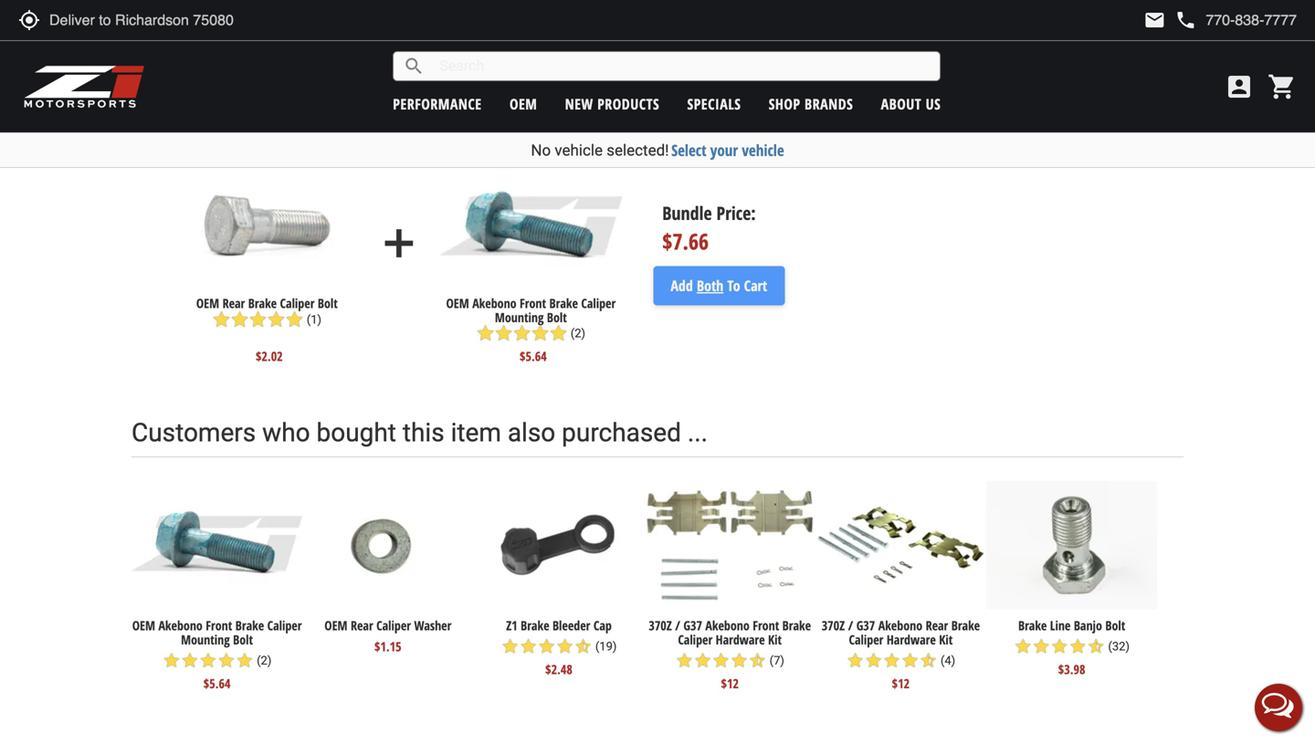Task type: vqa. For each thing, say whether or not it's contained in the screenshot.
the topmost Of
no



Task type: locate. For each thing, give the bounding box(es) containing it.
$12
[[721, 675, 739, 692], [892, 675, 910, 692]]

/ inside 370z / g37 akebono rear brake caliper hardware kit star star star star star_half (4) $12
[[848, 617, 853, 634]]

1 horizontal spatial g37
[[856, 617, 875, 634]]

star_half left (19)
[[574, 638, 592, 656]]

star_half inside z1 brake bleeder cap star star star star star_half (19) $2.48
[[574, 638, 592, 656]]

vehicle inside no vehicle selected! select your vehicle
[[555, 141, 603, 159]]

caliper inside 370z / g37 akebono front brake caliper hardware kit star star star star star_half (7) $12
[[678, 631, 713, 648]]

z1 motorsports logo image
[[23, 64, 146, 110]]

1 hardware from the left
[[716, 631, 765, 648]]

star_half left (7) on the bottom of page
[[748, 652, 767, 670]]

performance link
[[393, 94, 482, 114]]

price:
[[717, 200, 756, 225]]

1 vertical spatial $5.64
[[203, 675, 231, 692]]

2 / from the left
[[848, 617, 853, 634]]

(2)
[[571, 327, 586, 340], [257, 654, 272, 668]]

cap
[[594, 617, 612, 634]]

0 horizontal spatial kit
[[768, 631, 782, 648]]

new
[[565, 94, 593, 114]]

oem rear brake caliper bolt star star star star star (1)
[[196, 294, 338, 329]]

1 horizontal spatial $5.64
[[520, 348, 547, 365]]

hardware for 370z / g37 akebono front brake caliper hardware kit star star star star star_half (7) $12
[[716, 631, 765, 648]]

1 horizontal spatial rear
[[351, 617, 373, 634]]

2 horizontal spatial rear
[[926, 617, 948, 634]]

specials
[[687, 94, 741, 114]]

(1)
[[307, 313, 322, 326]]

1 vertical spatial (2)
[[257, 654, 272, 668]]

g37 inside 370z / g37 akebono front brake caliper hardware kit star star star star star_half (7) $12
[[684, 617, 702, 634]]

also
[[508, 418, 556, 448]]

vehicle right no
[[555, 141, 603, 159]]

phone link
[[1175, 9, 1297, 31]]

rear for oem rear brake caliper bolt star star star star star (1)
[[222, 294, 245, 312]]

phone
[[1175, 9, 1197, 31]]

hardware
[[716, 631, 765, 648], [887, 631, 936, 648]]

caliper inside oem rear caliper washer $1.15
[[376, 617, 411, 634]]

g37
[[684, 617, 702, 634], [856, 617, 875, 634]]

my_location
[[18, 9, 40, 31]]

1 kit from the left
[[768, 631, 782, 648]]

0 horizontal spatial $5.64
[[203, 675, 231, 692]]

370z for 370z / g37 akebono front brake caliper hardware kit star star star star star_half (7) $12
[[649, 617, 672, 634]]

both
[[697, 276, 724, 296]]

rear inside 370z / g37 akebono rear brake caliper hardware kit star star star star star_half (4) $12
[[926, 617, 948, 634]]

g37 inside 370z / g37 akebono rear brake caliper hardware kit star star star star star_half (4) $12
[[856, 617, 875, 634]]

$12 inside 370z / g37 akebono rear brake caliper hardware kit star star star star star_half (4) $12
[[892, 675, 910, 692]]

1 horizontal spatial 370z
[[822, 617, 845, 634]]

1 $12 from the left
[[721, 675, 739, 692]]

1 horizontal spatial /
[[848, 617, 853, 634]]

brake inside brake line banjo bolt star star star star star_half (32) $3.98
[[1018, 617, 1047, 634]]

star_half down 'banjo'
[[1087, 638, 1105, 656]]

select your vehicle link
[[671, 140, 784, 161]]

(4)
[[941, 654, 956, 668]]

mounting
[[495, 309, 544, 326], [181, 631, 230, 648]]

rear inside the oem rear brake caliper bolt star star star star star (1)
[[222, 294, 245, 312]]

brake inside the oem rear brake caliper bolt star star star star star (1)
[[248, 294, 277, 312]]

1 horizontal spatial oem akebono front brake caliper mounting bolt star star star star star (2) $5.64
[[446, 294, 616, 365]]

about
[[881, 94, 922, 114]]

item
[[451, 418, 501, 448]]

to
[[727, 276, 740, 296]]

$12 for 370z / g37 akebono front brake caliper hardware kit star star star star star_half (7) $12
[[721, 675, 739, 692]]

rear inside oem rear caliper washer $1.15
[[351, 617, 373, 634]]

brake inside 370z / g37 akebono front brake caliper hardware kit star star star star star_half (7) $12
[[782, 617, 811, 634]]

akebono inside 370z / g37 akebono front brake caliper hardware kit star star star star star_half (7) $12
[[705, 617, 750, 634]]

370z inside 370z / g37 akebono front brake caliper hardware kit star star star star star_half (7) $12
[[649, 617, 672, 634]]

0 horizontal spatial rear
[[222, 294, 245, 312]]

0 horizontal spatial $12
[[721, 675, 739, 692]]

1 g37 from the left
[[684, 617, 702, 634]]

1 370z from the left
[[649, 617, 672, 634]]

customers
[[132, 418, 256, 448]]

kit for 370z / g37 akebono rear brake caliper hardware kit star star star star star_half (4) $12
[[939, 631, 953, 648]]

370z inside 370z / g37 akebono rear brake caliper hardware kit star star star star star_half (4) $12
[[822, 617, 845, 634]]

star_half inside 370z / g37 akebono rear brake caliper hardware kit star star star star star_half (4) $12
[[919, 652, 938, 670]]

370z for 370z / g37 akebono rear brake caliper hardware kit star star star star star_half (4) $12
[[822, 617, 845, 634]]

performance
[[393, 94, 482, 114]]

customers who bought this item also purchased ...
[[132, 418, 708, 448]]

0 horizontal spatial 370z
[[649, 617, 672, 634]]

frequently
[[132, 60, 250, 90]]

g37 for 370z / g37 akebono rear brake caliper hardware kit star star star star star_half (4) $12
[[856, 617, 875, 634]]

vehicle right the your
[[742, 140, 784, 161]]

/
[[675, 617, 680, 634], [848, 617, 853, 634]]

kit up (7) on the bottom of page
[[768, 631, 782, 648]]

2 $12 from the left
[[892, 675, 910, 692]]

1 vertical spatial oem akebono front brake caliper mounting bolt star star star star star (2) $5.64
[[132, 617, 302, 692]]

star_half
[[574, 638, 592, 656], [1087, 638, 1105, 656], [748, 652, 767, 670], [919, 652, 938, 670]]

0 horizontal spatial g37
[[684, 617, 702, 634]]

bolt inside brake line banjo bolt star star star star star_half (32) $3.98
[[1106, 617, 1126, 634]]

0 horizontal spatial (2)
[[257, 654, 272, 668]]

/ for 370z / g37 akebono rear brake caliper hardware kit star star star star star_half (4) $12
[[848, 617, 853, 634]]

/ inside 370z / g37 akebono front brake caliper hardware kit star star star star star_half (7) $12
[[675, 617, 680, 634]]

2 horizontal spatial front
[[753, 617, 779, 634]]

shop brands
[[769, 94, 853, 114]]

0 horizontal spatial mounting
[[181, 631, 230, 648]]

1 horizontal spatial hardware
[[887, 631, 936, 648]]

together
[[344, 60, 445, 90]]

bolt
[[318, 294, 338, 312], [547, 309, 567, 326], [1106, 617, 1126, 634], [233, 631, 253, 648]]

rear
[[222, 294, 245, 312], [351, 617, 373, 634], [926, 617, 948, 634]]

new products
[[565, 94, 660, 114]]

banjo
[[1074, 617, 1102, 634]]

front
[[520, 294, 546, 312], [206, 617, 232, 634], [753, 617, 779, 634]]

akebono inside 370z / g37 akebono rear brake caliper hardware kit star star star star star_half (4) $12
[[878, 617, 923, 634]]

caliper
[[280, 294, 315, 312], [581, 294, 616, 312], [267, 617, 302, 634], [376, 617, 411, 634], [678, 631, 713, 648], [849, 631, 884, 648]]

vehicle
[[742, 140, 784, 161], [555, 141, 603, 159]]

bought
[[316, 418, 396, 448]]

bought
[[257, 60, 338, 90]]

star_half left (4)
[[919, 652, 938, 670]]

brake
[[248, 294, 277, 312], [549, 294, 578, 312], [235, 617, 264, 634], [521, 617, 549, 634], [782, 617, 811, 634], [952, 617, 980, 634], [1018, 617, 1047, 634]]

no vehicle selected! select your vehicle
[[531, 140, 784, 161]]

kit
[[768, 631, 782, 648], [939, 631, 953, 648]]

hardware inside 370z / g37 akebono front brake caliper hardware kit star star star star star_half (7) $12
[[716, 631, 765, 648]]

1 horizontal spatial (2)
[[571, 327, 586, 340]]

1 horizontal spatial $12
[[892, 675, 910, 692]]

0 horizontal spatial /
[[675, 617, 680, 634]]

kit up (4)
[[939, 631, 953, 648]]

2 g37 from the left
[[856, 617, 875, 634]]

370z / g37 akebono rear brake caliper hardware kit star star star star star_half (4) $12
[[822, 617, 980, 692]]

(19)
[[595, 640, 617, 654]]

cart
[[744, 276, 767, 296]]

2 kit from the left
[[939, 631, 953, 648]]

search
[[403, 55, 425, 77]]

bundle price: $7.66
[[662, 200, 756, 256]]

1 horizontal spatial vehicle
[[742, 140, 784, 161]]

2 370z from the left
[[822, 617, 845, 634]]

1 horizontal spatial mounting
[[495, 309, 544, 326]]

oem
[[510, 94, 537, 114], [196, 294, 219, 312], [446, 294, 469, 312], [132, 617, 155, 634], [324, 617, 348, 634]]

0 horizontal spatial hardware
[[716, 631, 765, 648]]

$12 inside 370z / g37 akebono front brake caliper hardware kit star star star star star_half (7) $12
[[721, 675, 739, 692]]

hardware inside 370z / g37 akebono rear brake caliper hardware kit star star star star star_half (4) $12
[[887, 631, 936, 648]]

0 vertical spatial oem akebono front brake caliper mounting bolt star star star star star (2) $5.64
[[446, 294, 616, 365]]

kit inside 370z / g37 akebono front brake caliper hardware kit star star star star star_half (7) $12
[[768, 631, 782, 648]]

2 hardware from the left
[[887, 631, 936, 648]]

star
[[212, 310, 231, 329], [231, 310, 249, 329], [249, 310, 267, 329], [267, 310, 285, 329], [285, 310, 304, 329], [476, 324, 495, 343], [495, 324, 513, 343], [513, 324, 531, 343], [531, 324, 549, 343], [549, 324, 568, 343], [501, 638, 519, 656], [519, 638, 538, 656], [538, 638, 556, 656], [556, 638, 574, 656], [1014, 638, 1032, 656], [1032, 638, 1051, 656], [1051, 638, 1069, 656], [1069, 638, 1087, 656], [162, 652, 181, 670], [181, 652, 199, 670], [199, 652, 217, 670], [217, 652, 236, 670], [236, 652, 254, 670], [675, 652, 694, 670], [694, 652, 712, 670], [712, 652, 730, 670], [730, 652, 748, 670], [846, 652, 865, 670], [865, 652, 883, 670], [883, 652, 901, 670], [901, 652, 919, 670]]

$5.64
[[520, 348, 547, 365], [203, 675, 231, 692]]

370z
[[649, 617, 672, 634], [822, 617, 845, 634]]

0 horizontal spatial oem akebono front brake caliper mounting bolt star star star star star (2) $5.64
[[132, 617, 302, 692]]

kit for 370z / g37 akebono front brake caliper hardware kit star star star star star_half (7) $12
[[768, 631, 782, 648]]

1 / from the left
[[675, 617, 680, 634]]

akebono
[[472, 294, 517, 312], [158, 617, 203, 634], [705, 617, 750, 634], [878, 617, 923, 634]]

kit inside 370z / g37 akebono rear brake caliper hardware kit star star star star star_half (4) $12
[[939, 631, 953, 648]]

oem akebono front brake caliper mounting bolt star star star star star (2) $5.64
[[446, 294, 616, 365], [132, 617, 302, 692]]

0 horizontal spatial vehicle
[[555, 141, 603, 159]]

brake inside 370z / g37 akebono rear brake caliper hardware kit star star star star star_half (4) $12
[[952, 617, 980, 634]]

1 horizontal spatial kit
[[939, 631, 953, 648]]

star_half inside brake line banjo bolt star star star star star_half (32) $3.98
[[1087, 638, 1105, 656]]



Task type: describe. For each thing, give the bounding box(es) containing it.
selected!
[[607, 141, 669, 159]]

370z / g37 akebono front brake caliper hardware kit star star star star star_half (7) $12
[[649, 617, 811, 692]]

star_half inside 370z / g37 akebono front brake caliper hardware kit star star star star star_half (7) $12
[[748, 652, 767, 670]]

purchased
[[562, 418, 681, 448]]

$12 for 370z / g37 akebono rear brake caliper hardware kit star star star star star_half (4) $12
[[892, 675, 910, 692]]

account_box link
[[1220, 72, 1259, 101]]

products
[[597, 94, 660, 114]]

/ for 370z / g37 akebono front brake caliper hardware kit star star star star star_half (7) $12
[[675, 617, 680, 634]]

1 horizontal spatial front
[[520, 294, 546, 312]]

about us link
[[881, 94, 941, 114]]

mail link
[[1144, 9, 1166, 31]]

oem link
[[510, 94, 537, 114]]

washer
[[414, 617, 452, 634]]

brake line banjo bolt star star star star star_half (32) $3.98
[[1014, 617, 1130, 678]]

no
[[531, 141, 551, 159]]

oem rear caliper washer $1.15
[[324, 617, 452, 655]]

bolt inside the oem rear brake caliper bolt star star star star star (1)
[[318, 294, 338, 312]]

us
[[926, 94, 941, 114]]

hardware for 370z / g37 akebono rear brake caliper hardware kit star star star star star_half (4) $12
[[887, 631, 936, 648]]

select
[[671, 140, 707, 161]]

oem inside the oem rear brake caliper bolt star star star star star (1)
[[196, 294, 219, 312]]

0 vertical spatial $5.64
[[520, 348, 547, 365]]

specials link
[[687, 94, 741, 114]]

$7.66
[[662, 226, 709, 256]]

shop
[[769, 94, 801, 114]]

...
[[688, 418, 708, 448]]

shopping_cart
[[1268, 72, 1297, 101]]

mail phone
[[1144, 9, 1197, 31]]

0 vertical spatial mounting
[[495, 309, 544, 326]]

z1 brake bleeder cap star star star star star_half (19) $2.48
[[501, 617, 617, 678]]

$3.98
[[1058, 661, 1086, 678]]

shopping_cart link
[[1263, 72, 1297, 101]]

(7)
[[770, 654, 785, 668]]

rear for oem rear caliper washer $1.15
[[351, 617, 373, 634]]

shop brands link
[[769, 94, 853, 114]]

brands
[[805, 94, 853, 114]]

line
[[1050, 617, 1071, 634]]

(32)
[[1108, 640, 1130, 654]]

$2.02
[[256, 348, 283, 365]]

g37 for 370z / g37 akebono front brake caliper hardware kit star star star star star_half (7) $12
[[684, 617, 702, 634]]

this
[[403, 418, 444, 448]]

1 vertical spatial mounting
[[181, 631, 230, 648]]

brake inside z1 brake bleeder cap star star star star star_half (19) $2.48
[[521, 617, 549, 634]]

front inside 370z / g37 akebono front brake caliper hardware kit star star star star star_half (7) $12
[[753, 617, 779, 634]]

$1.15
[[374, 638, 402, 655]]

caliper inside 370z / g37 akebono rear brake caliper hardware kit star star star star star_half (4) $12
[[849, 631, 884, 648]]

oem inside oem rear caliper washer $1.15
[[324, 617, 348, 634]]

0 vertical spatial (2)
[[571, 327, 586, 340]]

0 horizontal spatial front
[[206, 617, 232, 634]]

mail
[[1144, 9, 1166, 31]]

z1
[[506, 617, 518, 634]]

add
[[671, 276, 693, 296]]

add
[[376, 221, 422, 266]]

bundle
[[662, 200, 712, 225]]

account_box
[[1225, 72, 1254, 101]]

new products link
[[565, 94, 660, 114]]

frequently bought together
[[132, 60, 445, 90]]

bleeder
[[553, 617, 590, 634]]

$2.48
[[545, 661, 573, 678]]

who
[[262, 418, 310, 448]]

about us
[[881, 94, 941, 114]]

add both to cart
[[671, 276, 767, 296]]

caliper inside the oem rear brake caliper bolt star star star star star (1)
[[280, 294, 315, 312]]

Search search field
[[425, 52, 940, 80]]

your
[[710, 140, 738, 161]]



